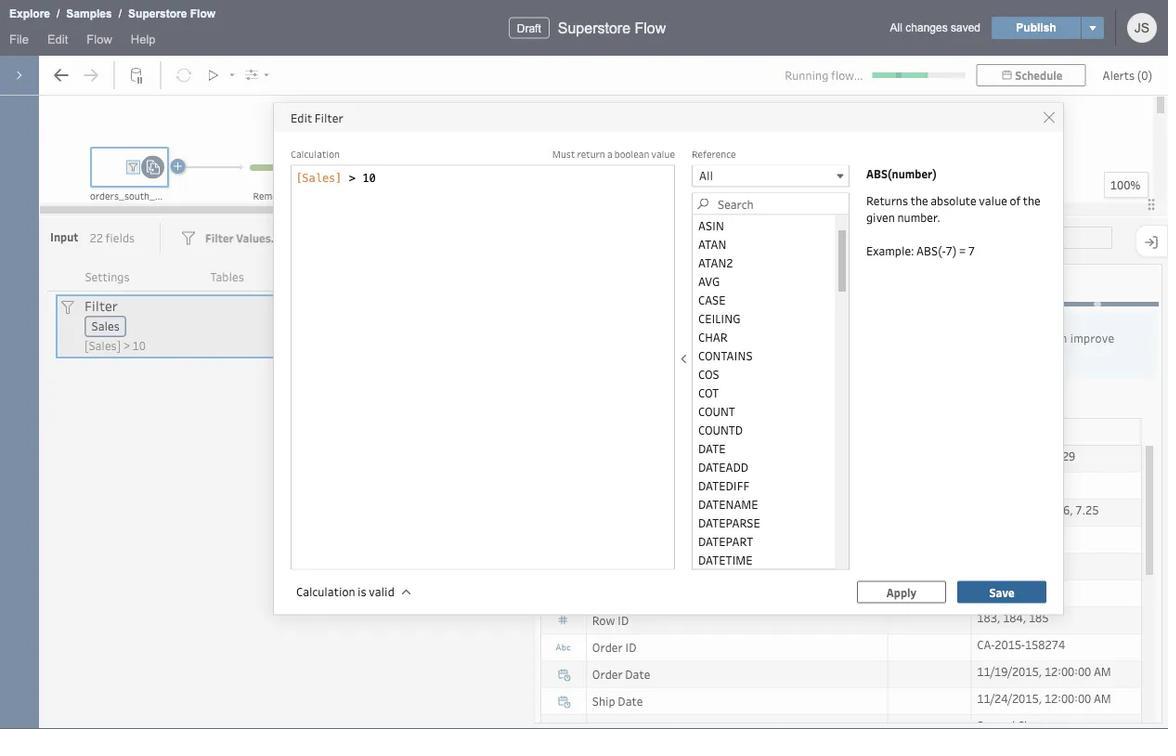 Task type: locate. For each thing, give the bounding box(es) containing it.
for
[[647, 347, 665, 362]]

settings
[[85, 269, 130, 285]]

calculation is valid
[[296, 584, 395, 600]]

superstore flow
[[558, 20, 666, 36]]

filter up [sales] > 10
[[315, 110, 343, 125]]

superstore right draft
[[558, 20, 631, 36]]

1 vertical spatial [sales]
[[85, 338, 121, 353]]

the
[[911, 193, 928, 209], [1023, 193, 1041, 209], [857, 330, 875, 346]]

redo image
[[77, 61, 105, 89]]

explore link
[[8, 5, 51, 23]]

1 vertical spatial id
[[625, 639, 636, 655]]

0 vertical spatial 10
[[362, 171, 376, 184]]

[sales] down sales
[[85, 338, 121, 353]]

1 horizontal spatial filter
[[315, 110, 343, 125]]

value right the boolean
[[652, 148, 675, 161]]

superstore up help
[[128, 7, 187, 20]]

your down limit
[[847, 347, 872, 362]]

fields for 22
[[105, 230, 135, 245]]

0 vertical spatial filter
[[315, 110, 343, 125]]

date up ship date
[[625, 666, 650, 682]]

don't
[[673, 330, 701, 346]]

0 vertical spatial [sales]
[[295, 171, 342, 184]]

edit button
[[38, 28, 77, 56]]

1 vertical spatial calculation
[[296, 584, 355, 600]]

datename
[[698, 496, 758, 511]]

1 horizontal spatial edit
[[291, 110, 312, 125]]

ceiling
[[698, 310, 741, 326]]

need
[[704, 330, 730, 346]]

ca-2015-158274
[[977, 637, 1065, 652]]

order for order date
[[592, 666, 622, 682]]

tables
[[210, 269, 244, 285]]

file
[[9, 32, 29, 46]]

id up order date
[[625, 639, 636, 655]]

flow inside popup button
[[87, 32, 112, 46]]

region row
[[540, 553, 1142, 580]]

0 horizontal spatial /
[[57, 7, 60, 20]]

[sales]
[[295, 171, 342, 184], [85, 338, 121, 353]]

12:00:00 down 158274 in the bottom of the page
[[1044, 664, 1091, 679]]

am for 11/24/2015, 12:00:00 am
[[1094, 691, 1111, 706]]

0 horizontal spatial all
[[699, 168, 713, 183]]

2 row from the top
[[540, 526, 1142, 554]]

12:00:00 down 11/19/2015, 12:00:00 am
[[1044, 691, 1091, 706]]

0 vertical spatial edit
[[47, 32, 68, 46]]

order date
[[592, 666, 650, 682]]

filter
[[315, 110, 343, 125], [85, 297, 118, 315]]

3 cell from the top
[[888, 500, 971, 527]]

1 vertical spatial fields
[[617, 330, 648, 346]]

order
[[592, 639, 622, 655], [592, 666, 622, 682]]

1 horizontal spatial /
[[119, 7, 122, 20]]

2 am from the top
[[1094, 691, 1111, 706]]

explore / samples / superstore flow
[[9, 7, 216, 20]]

0 horizontal spatial >
[[123, 338, 130, 353]]

/
[[57, 7, 60, 20], [119, 7, 122, 20]]

cell inside region "row"
[[888, 554, 971, 580]]

in
[[954, 330, 964, 346]]

valid
[[369, 584, 395, 600]]

0 horizontal spatial fields
[[105, 230, 135, 245]]

0 horizontal spatial remove
[[253, 189, 288, 202]]

to right the or
[[805, 347, 816, 362]]

[sales] up 'nulls'
[[295, 171, 342, 184]]

185
[[1029, 610, 1049, 625]]

row containing 183, 184, 185
[[540, 607, 1142, 634]]

asin atan atan2 avg case ceiling char contains cos cot count countd date dateadd datediff datename dateparse datepart datetime
[[698, 217, 760, 567]]

0 vertical spatial search text field
[[692, 193, 850, 215]]

0 vertical spatial >
[[349, 171, 356, 184]]

1 horizontal spatial [sales]
[[295, 171, 342, 184]]

2 cell from the top
[[888, 473, 971, 500]]

superstore
[[128, 7, 187, 20], [558, 20, 631, 36]]

0 vertical spatial fields
[[105, 230, 135, 245]]

row group
[[540, 445, 1142, 729]]

fields
[[105, 230, 135, 245], [617, 330, 648, 346]]

fields right 22
[[105, 230, 135, 245]]

0 horizontal spatial flow
[[87, 32, 112, 46]]

1 vertical spatial 12:00:00
[[1044, 691, 1091, 706]]

1 vertical spatial remove
[[572, 330, 614, 346]]

edit inside popup button
[[47, 32, 68, 46]]

remove up "performance."
[[572, 330, 614, 346]]

calculation for calculation is valid
[[296, 584, 355, 600]]

calculation up [sales] > 10
[[291, 148, 340, 161]]

row
[[540, 472, 1142, 500], [540, 526, 1142, 554], [540, 607, 1142, 634], [540, 633, 1142, 661], [540, 660, 1142, 688], [540, 687, 1142, 715], [540, 714, 1142, 729]]

1 vertical spatial 10
[[132, 338, 146, 353]]

1 vertical spatial filter
[[85, 297, 118, 315]]

0 horizontal spatial your
[[847, 347, 872, 362]]

edit up [sales] > 10
[[291, 110, 312, 125]]

[sales] > 10
[[295, 171, 376, 184]]

0 horizontal spatial edit
[[47, 32, 68, 46]]

changes
[[906, 21, 948, 34]]

am up 11/24/2015, 12:00:00 am
[[1094, 664, 1111, 679]]

row group containing 503.96, 149.95, 29
[[540, 445, 1142, 729]]

0 vertical spatial remove
[[253, 189, 288, 202]]

1 12:00:00 from the top
[[1044, 664, 1091, 679]]

atan
[[698, 236, 727, 251]]

5 row from the top
[[540, 660, 1142, 688]]

6 row from the top
[[540, 687, 1142, 715]]

flow button
[[77, 28, 121, 56]]

calculation left is in the bottom of the page
[[296, 584, 355, 600]]

ship
[[592, 693, 615, 709]]

the up "number."
[[911, 193, 928, 209]]

atan2
[[698, 254, 733, 270]]

7 row from the top
[[540, 714, 1142, 729]]

input
[[50, 229, 78, 244]]

edit inside dialog
[[291, 110, 312, 125]]

no refreshes available image
[[170, 61, 198, 89]]

remove left 'nulls'
[[253, 189, 288, 202]]

filter up sales
[[85, 297, 118, 315]]

0 horizontal spatial 10
[[132, 338, 146, 353]]

1 horizontal spatial all
[[890, 21, 903, 34]]

datetime
[[698, 552, 753, 567]]

all left "changes"
[[890, 21, 903, 34]]

performance.
[[572, 347, 645, 362]]

order for order id
[[592, 639, 622, 655]]

1 vertical spatial your
[[847, 347, 872, 362]]

edit down explore link at the left of the page
[[47, 32, 68, 46]]

0 horizontal spatial filter
[[85, 297, 118, 315]]

or
[[791, 347, 802, 362]]

given
[[867, 210, 895, 225]]

is
[[358, 584, 367, 600]]

/ right samples
[[119, 7, 122, 20]]

am
[[1094, 664, 1111, 679], [1094, 691, 1111, 706]]

datediff
[[698, 477, 750, 493]]

all down reference
[[699, 168, 713, 183]]

0 vertical spatial all
[[890, 21, 903, 34]]

2 12:00:00 from the top
[[1044, 691, 1091, 706]]

return
[[577, 148, 605, 161]]

0 vertical spatial am
[[1094, 664, 1111, 679]]

184,
[[1003, 610, 1026, 625]]

1 vertical spatial >
[[123, 338, 130, 353]]

contains
[[698, 347, 753, 363]]

41.986,
[[1033, 502, 1073, 517]]

1 cell from the top
[[888, 446, 971, 473]]

to up view
[[815, 330, 826, 346]]

abs(number)
[[867, 166, 937, 181]]

flow…
[[831, 67, 863, 83]]

boolean
[[615, 148, 650, 161]]

7.25
[[1075, 502, 1099, 517]]

All field
[[692, 165, 850, 189]]

search text field down of
[[914, 227, 1113, 249]]

all changes saved
[[890, 21, 981, 34]]

the right of
[[1023, 193, 1041, 209]]

id for row id
[[617, 613, 629, 628]]

0 vertical spatial 12:00:00
[[1044, 664, 1091, 679]]

0 vertical spatial order
[[592, 639, 622, 655]]

search text field down all "field"
[[692, 193, 850, 215]]

1 vertical spatial value
[[979, 193, 1008, 209]]

cell for 503.96, 149.95, 29 row
[[888, 446, 971, 473]]

your
[[967, 330, 991, 346], [847, 347, 872, 362]]

1 vertical spatial edit
[[291, 110, 312, 125]]

22
[[90, 230, 103, 245]]

more
[[668, 347, 696, 362]]

edit filter dialog
[[274, 104, 1063, 615]]

returns
[[867, 193, 908, 209]]

cell
[[888, 446, 971, 473], [888, 473, 971, 500], [888, 500, 971, 527], [888, 527, 971, 554], [888, 554, 971, 580]]

2015-
[[995, 637, 1025, 652]]

louisiana row
[[540, 580, 1142, 607]]

schedule
[[1016, 68, 1063, 83]]

Search text field
[[692, 193, 850, 215], [914, 227, 1113, 249]]

cell inside 131.0296, 41.986, 7.25 row
[[888, 500, 971, 527]]

0 vertical spatial id
[[617, 613, 629, 628]]

1 / from the left
[[57, 7, 60, 20]]

1 horizontal spatial the
[[911, 193, 928, 209]]

a
[[607, 148, 613, 161]]

the left data
[[857, 330, 875, 346]]

filter inside dialog
[[315, 110, 343, 125]]

3 row from the top
[[540, 607, 1142, 634]]

1 vertical spatial all
[[699, 168, 713, 183]]

alerts
[[1103, 67, 1135, 83]]

edit for edit
[[47, 32, 68, 46]]

row group inside grid
[[540, 445, 1142, 729]]

your inside this can improve performance. for more cleaning options or to view your data,
[[847, 347, 872, 362]]

js
[[1135, 20, 1150, 35]]

remove nulls
[[253, 189, 313, 202]]

0 vertical spatial your
[[967, 330, 991, 346]]

1 vertical spatial order
[[592, 666, 622, 682]]

1 vertical spatial date
[[617, 693, 643, 709]]

0 horizontal spatial search text field
[[692, 193, 850, 215]]

date right 'ship'
[[617, 693, 643, 709]]

your right in
[[967, 330, 991, 346]]

id for order id
[[625, 639, 636, 655]]

fields for remove
[[617, 330, 648, 346]]

this
[[1024, 330, 1046, 346]]

1 horizontal spatial >
[[349, 171, 356, 184]]

order up 'ship'
[[592, 666, 622, 682]]

am down 11/19/2015, 12:00:00 am
[[1094, 691, 1111, 706]]

1 vertical spatial am
[[1094, 691, 1111, 706]]

all inside "field"
[[699, 168, 713, 183]]

5 cell from the top
[[888, 554, 971, 580]]

0 vertical spatial calculation
[[291, 148, 340, 161]]

2 order from the top
[[592, 666, 622, 682]]

remove for remove nulls
[[253, 189, 288, 202]]

1 horizontal spatial remove
[[572, 330, 614, 346]]

id
[[617, 613, 629, 628], [625, 639, 636, 655]]

order down the row id at the right bottom of the page
[[592, 639, 622, 655]]

value left of
[[979, 193, 1008, 209]]

0 horizontal spatial [sales]
[[85, 338, 121, 353]]

saved
[[951, 21, 981, 34]]

1 horizontal spatial 10
[[362, 171, 376, 184]]

503.96,
[[977, 448, 1017, 463]]

2 horizontal spatial the
[[1023, 193, 1041, 209]]

id right row
[[617, 613, 629, 628]]

help
[[131, 32, 156, 46]]

12:00:00
[[1044, 664, 1091, 679], [1044, 691, 1091, 706]]

data
[[878, 330, 903, 346]]

fields left you
[[617, 330, 648, 346]]

view
[[819, 347, 845, 362]]

10
[[362, 171, 376, 184], [132, 338, 146, 353]]

all
[[890, 21, 903, 34], [699, 168, 713, 183]]

cell inside 503.96, 149.95, 29 row
[[888, 446, 971, 473]]

example:
[[867, 243, 914, 259]]

1 order from the top
[[592, 639, 622, 655]]

0 horizontal spatial value
[[652, 148, 675, 161]]

1 horizontal spatial value
[[979, 193, 1008, 209]]

dateadd
[[698, 459, 749, 474]]

1 vertical spatial search text field
[[914, 227, 1113, 249]]

grid
[[540, 418, 1156, 729]]

4 row from the top
[[540, 633, 1142, 661]]

/ up edit popup button
[[57, 7, 60, 20]]

cleaning
[[698, 347, 744, 362]]

0 vertical spatial date
[[625, 666, 650, 682]]

1 horizontal spatial fields
[[617, 330, 648, 346]]

1 vertical spatial to
[[805, 347, 816, 362]]

1 am from the top
[[1094, 664, 1111, 679]]



Task type: vqa. For each thing, say whether or not it's contained in the screenshot.
Salesforce Sales Cloud - Sales Pipeline Link
no



Task type: describe. For each thing, give the bounding box(es) containing it.
=
[[959, 243, 966, 259]]

orders_south_2015
[[90, 189, 177, 202]]

1 horizontal spatial flow
[[190, 7, 216, 20]]

schedule button
[[977, 64, 1086, 86]]

filters
[[778, 330, 812, 346]]

must
[[552, 148, 575, 161]]

countd
[[698, 422, 743, 437]]

7)
[[946, 243, 957, 259]]

edit for edit filter
[[291, 110, 312, 125]]

1 horizontal spatial superstore
[[558, 20, 631, 36]]

js button
[[1128, 13, 1157, 43]]

options
[[747, 347, 788, 362]]

cell for 131.0296, 41.986, 7.25 row
[[888, 500, 971, 527]]

row containing 11/19/2015, 12:00:00 am
[[540, 660, 1142, 688]]

filter sales [sales] > 10
[[85, 297, 146, 353]]

running flow…
[[785, 67, 863, 83]]

131.0296,
[[977, 502, 1030, 517]]

10 inside edit filter dialog
[[362, 171, 376, 184]]

grid containing 503.96, 149.95, 29
[[540, 418, 1156, 729]]

avg
[[698, 273, 720, 288]]

region
[[592, 559, 628, 574]]

order id
[[592, 639, 636, 655]]

29
[[1062, 448, 1075, 463]]

you
[[650, 330, 670, 346]]

this can improve performance. for more cleaning options or to view your data,
[[572, 330, 1115, 362]]

datepart
[[698, 533, 753, 548]]

case
[[698, 292, 726, 307]]

22 fields
[[90, 230, 135, 245]]

0 horizontal spatial superstore
[[128, 7, 187, 20]]

alerts (0)
[[1103, 67, 1153, 83]]

draft
[[517, 22, 541, 34]]

all for all changes saved
[[890, 21, 903, 34]]

4 cell from the top
[[888, 527, 971, 554]]

row
[[592, 613, 615, 628]]

sales
[[91, 319, 120, 334]]

limit
[[829, 330, 854, 346]]

number.
[[898, 210, 941, 225]]

0 vertical spatial to
[[815, 330, 826, 346]]

explore
[[9, 7, 50, 20]]

131.0296, 41.986, 7.25 row
[[540, 499, 1142, 527]]

edit filter
[[291, 110, 343, 125]]

absolute
[[931, 193, 977, 209]]

can
[[1049, 330, 1068, 346]]

to inside this can improve performance. for more cleaning options or to view your data,
[[805, 347, 816, 362]]

all for all
[[699, 168, 713, 183]]

503.96, 149.95, 29
[[977, 448, 1075, 463]]

ca-
[[977, 637, 995, 652]]

ship date
[[592, 693, 643, 709]]

2 / from the left
[[119, 7, 122, 20]]

abs(-
[[917, 243, 946, 259]]

> inside filter sales [sales] > 10
[[123, 338, 130, 353]]

11/24/2015,
[[977, 691, 1042, 706]]

date
[[698, 440, 726, 456]]

1 horizontal spatial search text field
[[914, 227, 1113, 249]]

11/19/2015,
[[977, 664, 1042, 679]]

asin
[[698, 217, 724, 233]]

11/24/2015, 12:00:00 am
[[977, 691, 1111, 706]]

183, 184, 185
[[977, 610, 1049, 625]]

12:00:00 for 11/24/2015,
[[1044, 691, 1091, 706]]

superstore flow link
[[127, 5, 216, 23]]

2 horizontal spatial flow
[[635, 20, 666, 36]]

7
[[968, 243, 975, 259]]

149.95,
[[1019, 448, 1060, 463]]

12:00:00 for 11/19/2015,
[[1044, 664, 1091, 679]]

0 vertical spatial value
[[652, 148, 675, 161]]

nulls
[[290, 189, 313, 202]]

cell for region "row"
[[888, 554, 971, 580]]

503.96, 149.95, 29 row
[[540, 445, 1142, 473]]

row containing ca-2015-158274
[[540, 633, 1142, 661]]

add
[[756, 330, 776, 346]]

included
[[905, 330, 951, 346]]

publish button
[[992, 17, 1081, 39]]

1 row from the top
[[540, 472, 1142, 500]]

remove for remove fields you don't need and add filters to limit the data included in your flow.
[[572, 330, 614, 346]]

row id
[[592, 613, 629, 628]]

help button
[[121, 28, 165, 56]]

date for ship date
[[617, 693, 643, 709]]

samples link
[[65, 5, 113, 23]]

calculation for calculation
[[291, 148, 340, 161]]

must return a boolean value
[[552, 148, 675, 161]]

cos
[[698, 366, 720, 381]]

1 horizontal spatial your
[[967, 330, 991, 346]]

158274
[[1025, 637, 1065, 652]]

running
[[785, 67, 829, 83]]

char
[[698, 329, 728, 344]]

remove fields you don't need and add filters to limit the data included in your flow.
[[572, 330, 1024, 346]]

filter inside filter sales [sales] > 10
[[85, 297, 118, 315]]

date for order date
[[625, 666, 650, 682]]

10 inside filter sales [sales] > 10
[[132, 338, 146, 353]]

returns the absolute value of the given number. example: abs(-7) = 7
[[867, 193, 1043, 259]]

dateparse
[[698, 515, 760, 530]]

> inside edit filter dialog
[[349, 171, 356, 184]]

and
[[733, 330, 753, 346]]

[sales] inside filter sales [sales] > 10
[[85, 338, 121, 353]]

183,
[[977, 610, 1000, 625]]

cot
[[698, 385, 719, 400]]

louisiana
[[977, 583, 1027, 598]]

search text field inside edit filter dialog
[[692, 193, 850, 215]]

value inside returns the absolute value of the given number. example: abs(-7) = 7
[[979, 193, 1008, 209]]

row containing 11/24/2015, 12:00:00 am
[[540, 687, 1142, 715]]

[sales] inside edit filter dialog
[[295, 171, 342, 184]]

improve
[[1070, 330, 1115, 346]]

0 horizontal spatial the
[[857, 330, 875, 346]]

am for 11/19/2015, 12:00:00 am
[[1094, 664, 1111, 679]]

data,
[[874, 347, 903, 362]]



